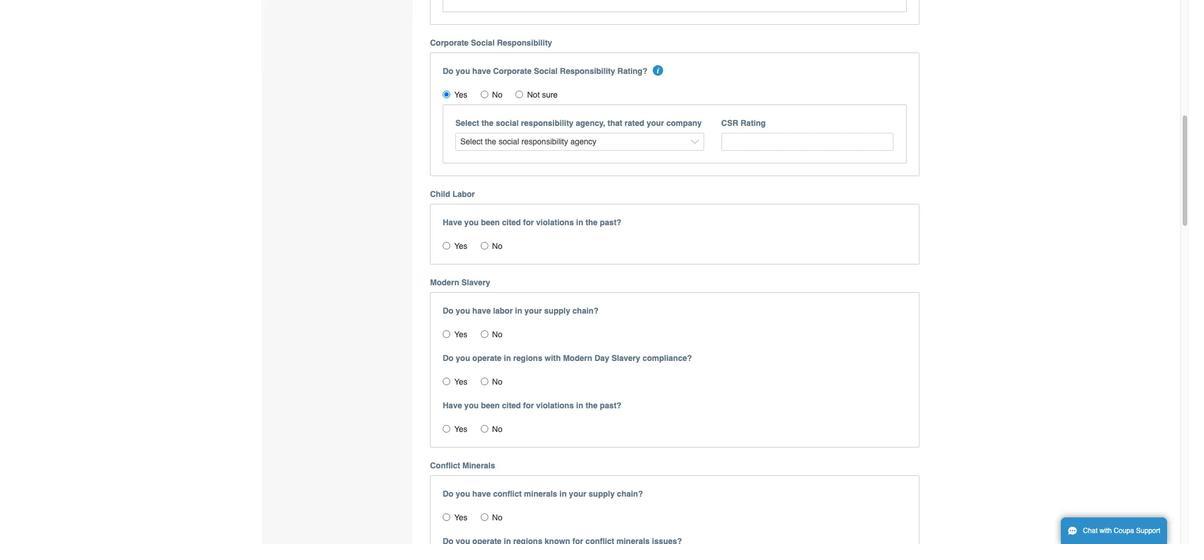 Task type: vqa. For each thing, say whether or not it's contained in the screenshot.
ADD MORE CUSTOMERS link
no



Task type: describe. For each thing, give the bounding box(es) containing it.
0 vertical spatial your
[[647, 119, 665, 128]]

compliance?
[[643, 353, 692, 363]]

child labor
[[430, 189, 475, 199]]

5 yes from the top
[[455, 424, 468, 434]]

1 yes from the top
[[455, 90, 468, 99]]

1 have you been cited for violations in the past? from the top
[[443, 218, 622, 227]]

3 yes from the top
[[455, 330, 468, 339]]

child
[[430, 189, 451, 199]]

you down conflict minerals
[[456, 489, 470, 498]]

2 no from the top
[[492, 241, 503, 251]]

you down corporate social responsibility
[[456, 67, 470, 76]]

conflict
[[493, 489, 522, 498]]

2 been from the top
[[481, 401, 500, 410]]

rating
[[741, 119, 766, 128]]

1 for from the top
[[523, 218, 534, 227]]

5 no from the top
[[492, 424, 503, 434]]

0 vertical spatial the
[[482, 119, 494, 128]]

minerals
[[463, 461, 495, 470]]

you down the labor
[[465, 218, 479, 227]]

conflict
[[430, 461, 460, 470]]

1 horizontal spatial responsibility
[[560, 67, 616, 76]]

day
[[595, 353, 610, 363]]

company
[[667, 119, 702, 128]]

not
[[527, 90, 540, 99]]

6 yes from the top
[[455, 513, 468, 522]]

1 horizontal spatial social
[[534, 67, 558, 76]]

have for corporate
[[473, 67, 491, 76]]

support
[[1137, 527, 1161, 535]]

operate
[[473, 353, 502, 363]]

1 vertical spatial the
[[586, 218, 598, 227]]

chat with coupa support button
[[1062, 518, 1168, 544]]

do you operate in regions with modern day slavery compliance?
[[443, 353, 692, 363]]

1 vertical spatial your
[[525, 306, 542, 315]]

coupa
[[1115, 527, 1135, 535]]

do you have corporate social responsibility rating?
[[443, 67, 648, 76]]

social
[[496, 119, 519, 128]]

have for labor
[[473, 306, 491, 315]]

select the social responsibility agency, that rated your company
[[456, 119, 702, 128]]

2 vertical spatial your
[[569, 489, 587, 498]]

0 vertical spatial chain?
[[573, 306, 599, 315]]

2 for from the top
[[523, 401, 534, 410]]

with inside chat with coupa support button
[[1100, 527, 1113, 535]]

1 horizontal spatial supply
[[589, 489, 615, 498]]

0 vertical spatial social
[[471, 38, 495, 48]]



Task type: locate. For each thing, give the bounding box(es) containing it.
responsibility left the rating?
[[560, 67, 616, 76]]

yes
[[455, 90, 468, 99], [455, 241, 468, 251], [455, 330, 468, 339], [455, 377, 468, 386], [455, 424, 468, 434], [455, 513, 468, 522]]

violations
[[536, 218, 574, 227], [536, 401, 574, 410]]

that
[[608, 119, 623, 128]]

1 vertical spatial cited
[[502, 401, 521, 410]]

1 vertical spatial have
[[473, 306, 491, 315]]

1 horizontal spatial chain?
[[617, 489, 643, 498]]

6 no from the top
[[492, 513, 503, 522]]

0 vertical spatial have
[[443, 218, 462, 227]]

2 vertical spatial the
[[586, 401, 598, 410]]

you left operate
[[456, 353, 470, 363]]

1 have from the top
[[443, 218, 462, 227]]

1 cited from the top
[[502, 218, 521, 227]]

0 horizontal spatial slavery
[[462, 278, 491, 287]]

responsibility up do you have corporate social responsibility rating? at the top of page
[[497, 38, 553, 48]]

select
[[456, 119, 480, 128]]

1 horizontal spatial slavery
[[612, 353, 641, 363]]

chat
[[1084, 527, 1098, 535]]

0 vertical spatial been
[[481, 218, 500, 227]]

1 vertical spatial violations
[[536, 401, 574, 410]]

conflict minerals
[[430, 461, 495, 470]]

do down conflict
[[443, 489, 454, 498]]

responsibility
[[497, 38, 553, 48], [560, 67, 616, 76]]

labor
[[493, 306, 513, 315]]

have
[[443, 218, 462, 227], [443, 401, 462, 410]]

2 horizontal spatial your
[[647, 119, 665, 128]]

4 no from the top
[[492, 377, 503, 386]]

chain?
[[573, 306, 599, 315], [617, 489, 643, 498]]

you
[[456, 67, 470, 76], [465, 218, 479, 227], [456, 306, 470, 315], [456, 353, 470, 363], [465, 401, 479, 410], [456, 489, 470, 498]]

rating?
[[618, 67, 648, 76]]

social
[[471, 38, 495, 48], [534, 67, 558, 76]]

slavery right "day"
[[612, 353, 641, 363]]

2 have you been cited for violations in the past? from the top
[[443, 401, 622, 410]]

0 horizontal spatial responsibility
[[497, 38, 553, 48]]

1 been from the top
[[481, 218, 500, 227]]

2 do from the top
[[443, 306, 454, 315]]

your
[[647, 119, 665, 128], [525, 306, 542, 315], [569, 489, 587, 498]]

do you have labor in your supply chain?
[[443, 306, 599, 315]]

0 horizontal spatial your
[[525, 306, 542, 315]]

for
[[523, 218, 534, 227], [523, 401, 534, 410]]

labor
[[453, 189, 475, 199]]

0 horizontal spatial modern
[[430, 278, 460, 287]]

csr
[[722, 119, 739, 128]]

do for do you have labor in your supply chain?
[[443, 306, 454, 315]]

3 do from the top
[[443, 353, 454, 363]]

do down corporate social responsibility
[[443, 67, 454, 76]]

0 vertical spatial past?
[[600, 218, 622, 227]]

modern
[[430, 278, 460, 287], [563, 353, 593, 363]]

0 vertical spatial corporate
[[430, 38, 469, 48]]

csr rating
[[722, 119, 766, 128]]

regions
[[514, 353, 543, 363]]

1 vertical spatial supply
[[589, 489, 615, 498]]

have you been cited for violations in the past?
[[443, 218, 622, 227], [443, 401, 622, 410]]

do for do you have corporate social responsibility rating?
[[443, 67, 454, 76]]

0 horizontal spatial social
[[471, 38, 495, 48]]

1 vertical spatial corporate
[[493, 67, 532, 76]]

1 horizontal spatial modern
[[563, 353, 593, 363]]

with right chat
[[1100, 527, 1113, 535]]

been
[[481, 218, 500, 227], [481, 401, 500, 410]]

do
[[443, 67, 454, 76], [443, 306, 454, 315], [443, 353, 454, 363], [443, 489, 454, 498]]

do for do you have conflict minerals in your supply chain?
[[443, 489, 454, 498]]

4 do from the top
[[443, 489, 454, 498]]

your right labor
[[525, 306, 542, 315]]

responsibility
[[521, 119, 574, 128]]

1 no from the top
[[492, 90, 503, 99]]

0 vertical spatial have
[[473, 67, 491, 76]]

your right minerals
[[569, 489, 587, 498]]

1 horizontal spatial with
[[1100, 527, 1113, 535]]

0 vertical spatial for
[[523, 218, 534, 227]]

sure
[[542, 90, 558, 99]]

2 cited from the top
[[502, 401, 521, 410]]

1 vertical spatial social
[[534, 67, 558, 76]]

cited
[[502, 218, 521, 227], [502, 401, 521, 410]]

additional information image
[[653, 65, 664, 76]]

0 horizontal spatial chain?
[[573, 306, 599, 315]]

4 yes from the top
[[455, 377, 468, 386]]

have left conflict
[[473, 489, 491, 498]]

you down operate
[[465, 401, 479, 410]]

1 vertical spatial modern
[[563, 353, 593, 363]]

2 past? from the top
[[600, 401, 622, 410]]

no
[[492, 90, 503, 99], [492, 241, 503, 251], [492, 330, 503, 339], [492, 377, 503, 386], [492, 424, 503, 434], [492, 513, 503, 522]]

1 vertical spatial have you been cited for violations in the past?
[[443, 401, 622, 410]]

1 horizontal spatial corporate
[[493, 67, 532, 76]]

do left operate
[[443, 353, 454, 363]]

chat with coupa support
[[1084, 527, 1161, 535]]

1 horizontal spatial your
[[569, 489, 587, 498]]

2 vertical spatial have
[[473, 489, 491, 498]]

0 vertical spatial with
[[545, 353, 561, 363]]

2 yes from the top
[[455, 241, 468, 251]]

1 vertical spatial been
[[481, 401, 500, 410]]

1 vertical spatial past?
[[600, 401, 622, 410]]

1 violations from the top
[[536, 218, 574, 227]]

1 have from the top
[[473, 67, 491, 76]]

do you have conflict minerals in your supply chain?
[[443, 489, 643, 498]]

None radio
[[516, 91, 523, 98], [443, 242, 451, 249], [481, 330, 488, 338], [443, 378, 451, 385], [443, 513, 451, 521], [516, 91, 523, 98], [443, 242, 451, 249], [481, 330, 488, 338], [443, 378, 451, 385], [443, 513, 451, 521]]

0 vertical spatial modern
[[430, 278, 460, 287]]

1 vertical spatial responsibility
[[560, 67, 616, 76]]

you down modern slavery
[[456, 306, 470, 315]]

not sure
[[527, 90, 558, 99]]

minerals
[[524, 489, 558, 498]]

slavery up do you have labor in your supply chain?
[[462, 278, 491, 287]]

past?
[[600, 218, 622, 227], [600, 401, 622, 410]]

0 vertical spatial responsibility
[[497, 38, 553, 48]]

rated
[[625, 119, 645, 128]]

agency,
[[576, 119, 606, 128]]

corporate social responsibility
[[430, 38, 553, 48]]

1 vertical spatial chain?
[[617, 489, 643, 498]]

None radio
[[443, 91, 451, 98], [481, 91, 488, 98], [481, 242, 488, 249], [443, 330, 451, 338], [481, 378, 488, 385], [443, 425, 451, 432], [481, 425, 488, 432], [481, 513, 488, 521], [443, 91, 451, 98], [481, 91, 488, 98], [481, 242, 488, 249], [443, 330, 451, 338], [481, 378, 488, 385], [443, 425, 451, 432], [481, 425, 488, 432], [481, 513, 488, 521]]

have
[[473, 67, 491, 76], [473, 306, 491, 315], [473, 489, 491, 498]]

in
[[576, 218, 584, 227], [515, 306, 523, 315], [504, 353, 511, 363], [576, 401, 584, 410], [560, 489, 567, 498]]

2 have from the top
[[473, 306, 491, 315]]

0 horizontal spatial corporate
[[430, 38, 469, 48]]

0 vertical spatial slavery
[[462, 278, 491, 287]]

2 violations from the top
[[536, 401, 574, 410]]

slavery
[[462, 278, 491, 287], [612, 353, 641, 363]]

have left labor
[[473, 306, 491, 315]]

1 past? from the top
[[600, 218, 622, 227]]

the
[[482, 119, 494, 128], [586, 218, 598, 227], [586, 401, 598, 410]]

your right rated
[[647, 119, 665, 128]]

0 vertical spatial cited
[[502, 218, 521, 227]]

1 do from the top
[[443, 67, 454, 76]]

0 vertical spatial have you been cited for violations in the past?
[[443, 218, 622, 227]]

modern slavery
[[430, 278, 491, 287]]

0 horizontal spatial with
[[545, 353, 561, 363]]

3 have from the top
[[473, 489, 491, 498]]

with right regions
[[545, 353, 561, 363]]

1 vertical spatial have
[[443, 401, 462, 410]]

have down corporate social responsibility
[[473, 67, 491, 76]]

1 vertical spatial with
[[1100, 527, 1113, 535]]

supply
[[545, 306, 571, 315], [589, 489, 615, 498]]

CSR Rating text field
[[722, 133, 894, 151]]

1 vertical spatial for
[[523, 401, 534, 410]]

have for conflict
[[473, 489, 491, 498]]

corporate
[[430, 38, 469, 48], [493, 67, 532, 76]]

2 have from the top
[[443, 401, 462, 410]]

3 no from the top
[[492, 330, 503, 339]]

do down modern slavery
[[443, 306, 454, 315]]

with
[[545, 353, 561, 363], [1100, 527, 1113, 535]]

0 vertical spatial supply
[[545, 306, 571, 315]]

0 vertical spatial violations
[[536, 218, 574, 227]]

do for do you operate in regions with modern day slavery compliance?
[[443, 353, 454, 363]]

1 vertical spatial slavery
[[612, 353, 641, 363]]

0 horizontal spatial supply
[[545, 306, 571, 315]]



